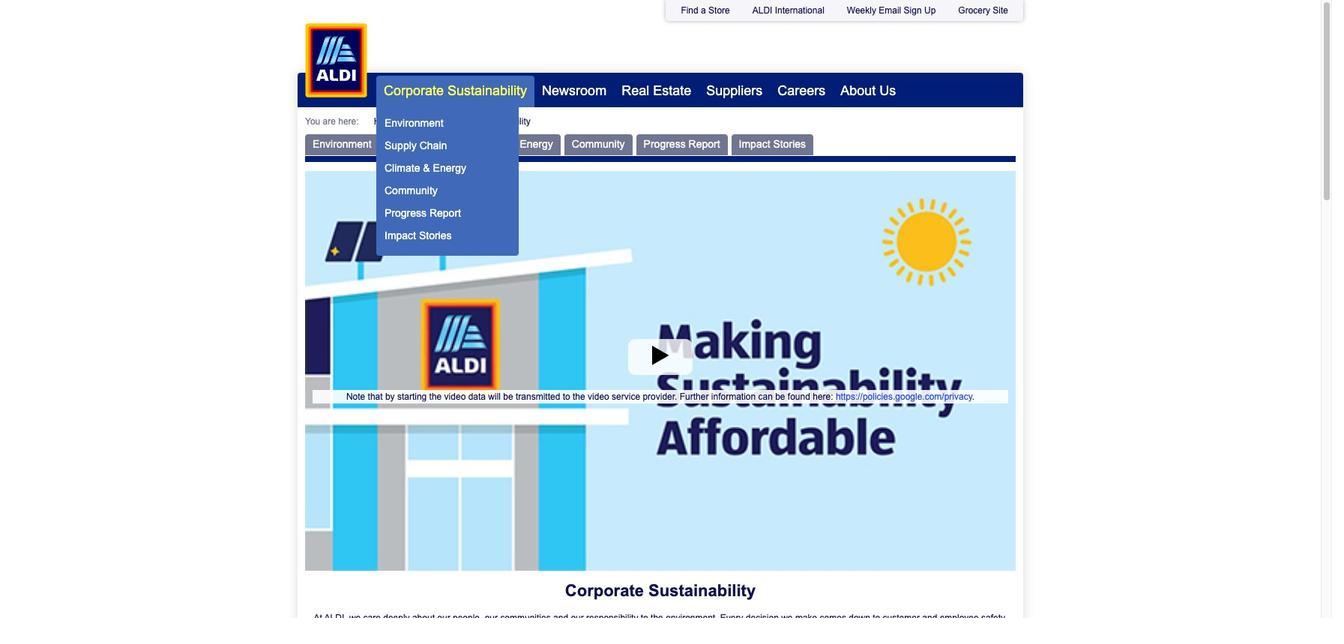 Task type: vqa. For each thing, say whether or not it's contained in the screenshot.
&
yes



Task type: describe. For each thing, give the bounding box(es) containing it.
service
[[612, 391, 641, 402]]

suppliers link
[[699, 76, 771, 107]]

note that by starting the video data will be transmitted to the video service provider. further information can be found here: https://policies.google.com/privacy .
[[346, 391, 975, 402]]

▶
[[651, 344, 671, 369]]

supply for 1st supply chain link from the right
[[390, 138, 423, 150]]

aldi
[[753, 5, 773, 16]]

progress inside menu bar
[[385, 207, 427, 219]]

2 vertical spatial corporate
[[565, 582, 644, 600]]

that
[[368, 391, 383, 402]]

estate
[[653, 83, 692, 98]]

community for the right community "link"
[[572, 138, 625, 150]]

0 vertical spatial progress report link
[[637, 134, 728, 155]]

sign
[[904, 5, 922, 16]]

data
[[469, 391, 486, 402]]

0 vertical spatial corporate sustainability
[[384, 83, 527, 98]]

1 horizontal spatial stories
[[774, 138, 806, 150]]

about us link
[[834, 76, 904, 107]]

impact stories inside menu bar
[[385, 230, 452, 242]]

weekly email sign up
[[847, 5, 936, 16]]

real
[[622, 83, 650, 98]]

stories inside menu bar
[[419, 230, 452, 242]]

0 vertical spatial energy
[[520, 138, 553, 150]]

1 horizontal spatial report
[[689, 138, 720, 150]]

1 video from the left
[[445, 391, 466, 402]]

report inside menu bar
[[430, 207, 461, 219]]

a
[[701, 5, 706, 16]]

homepage link
[[374, 116, 429, 127]]

you
[[305, 116, 320, 127]]

real estate
[[622, 83, 692, 98]]

newsroom link
[[535, 76, 614, 107]]

provider.
[[643, 391, 678, 402]]

newsroom
[[542, 83, 607, 98]]

grocery site
[[959, 5, 1009, 16]]

2 vertical spatial sustainability
[[649, 582, 756, 600]]

are
[[323, 116, 336, 127]]

information
[[712, 391, 756, 402]]

0 vertical spatial climate & energy link
[[464, 134, 561, 155]]

site
[[993, 5, 1009, 16]]

about us
[[841, 83, 897, 98]]

1 horizontal spatial climate
[[472, 138, 507, 150]]

1 vertical spatial corporate sustainability
[[435, 116, 531, 127]]

1 vertical spatial progress report
[[385, 207, 461, 219]]

community for leftmost community "link"
[[385, 185, 438, 197]]

environment link down you are here: at left top
[[305, 134, 379, 155]]

environment for environment link below you are here: at left top
[[313, 138, 372, 150]]

supply chain for 1st supply chain link from the right
[[390, 138, 453, 150]]

1 supply chain link from the left
[[377, 134, 518, 157]]

impact for the bottommost "impact stories" "link"
[[385, 230, 416, 242]]

1 horizontal spatial &
[[510, 138, 517, 150]]

energy inside menu bar
[[433, 162, 467, 174]]

1 horizontal spatial impact stories link
[[732, 134, 814, 155]]

corporate inside corporate sustainability link
[[384, 83, 444, 98]]

further
[[680, 391, 709, 402]]

chain for 2nd supply chain link from right
[[420, 140, 447, 152]]

weekly email sign up link
[[847, 5, 936, 16]]

careers
[[778, 83, 826, 98]]

1 vertical spatial corporate
[[435, 116, 475, 127]]

1 horizontal spatial impact stories
[[739, 138, 806, 150]]



Task type: locate. For each thing, give the bounding box(es) containing it.
supply
[[390, 138, 423, 150], [385, 140, 417, 152]]

corporate sustainability link
[[377, 76, 535, 107]]

suppliers
[[707, 83, 763, 98]]

environment
[[385, 117, 444, 129], [313, 138, 372, 150]]

1 horizontal spatial community
[[572, 138, 625, 150]]

1 horizontal spatial impact
[[739, 138, 771, 150]]

impact
[[739, 138, 771, 150], [385, 230, 416, 242]]

find
[[681, 5, 699, 16]]

1 vertical spatial climate & energy link
[[377, 157, 518, 179]]

supply for 2nd supply chain link from right
[[385, 140, 417, 152]]

0 vertical spatial impact stories link
[[732, 134, 814, 155]]

to
[[563, 391, 571, 402]]

aldi international
[[753, 5, 825, 16]]

0 vertical spatial impact stories
[[739, 138, 806, 150]]

2 supply chain link from the left
[[383, 134, 460, 155]]

the right to
[[573, 391, 586, 402]]

here: right are
[[338, 116, 359, 127]]

1 vertical spatial community
[[385, 185, 438, 197]]

sustainability
[[448, 83, 527, 98], [478, 116, 531, 127], [649, 582, 756, 600]]

0 vertical spatial progress report
[[644, 138, 720, 150]]

real estate link
[[614, 76, 699, 107]]

1 vertical spatial here:
[[813, 391, 834, 402]]

find a store link
[[681, 5, 730, 16]]

https://policies.google.com/privacy
[[836, 391, 973, 402]]

impact stories link
[[732, 134, 814, 155], [377, 224, 518, 247]]

0 horizontal spatial community
[[385, 185, 438, 197]]

can
[[759, 391, 773, 402]]

0 vertical spatial stories
[[774, 138, 806, 150]]

1 horizontal spatial climate & energy
[[472, 138, 553, 150]]

1 horizontal spatial here:
[[813, 391, 834, 402]]

menu
[[377, 112, 518, 247]]

1 horizontal spatial environment
[[385, 117, 444, 129]]

climate & energy inside menu
[[385, 162, 467, 174]]

transmitted
[[516, 391, 561, 402]]

report
[[689, 138, 720, 150], [430, 207, 461, 219]]

0 vertical spatial &
[[510, 138, 517, 150]]

community inside menu bar
[[385, 185, 438, 197]]

supply inside menu
[[385, 140, 417, 152]]

0 vertical spatial community link
[[565, 134, 633, 155]]

1 be from the left
[[504, 391, 514, 402]]

https://policies.google.com/privacy link
[[836, 391, 973, 402]]

store
[[709, 5, 730, 16]]

2 the from the left
[[573, 391, 586, 402]]

climate down "homepage" link
[[385, 162, 420, 174]]

1 vertical spatial impact stories link
[[377, 224, 518, 247]]

1 vertical spatial &
[[423, 162, 430, 174]]

community down newsroom link
[[572, 138, 625, 150]]

1 vertical spatial progress
[[385, 207, 427, 219]]

be right can
[[776, 391, 786, 402]]

2 video from the left
[[588, 391, 610, 402]]

1 horizontal spatial be
[[776, 391, 786, 402]]

menu inside menu bar
[[377, 112, 518, 247]]

homepage
[[374, 116, 418, 127]]

weekly
[[847, 5, 877, 16]]

community link
[[565, 134, 633, 155], [377, 179, 518, 202]]

1 vertical spatial climate & energy
[[385, 162, 467, 174]]

climate
[[472, 138, 507, 150], [385, 162, 420, 174]]

1 horizontal spatial progress report link
[[637, 134, 728, 155]]

1 horizontal spatial community link
[[565, 134, 633, 155]]

0 vertical spatial sustainability
[[448, 83, 527, 98]]

0 vertical spatial here:
[[338, 116, 359, 127]]

climate down corporate sustainability link
[[472, 138, 507, 150]]

corporate sustainability
[[384, 83, 527, 98], [435, 116, 531, 127], [565, 582, 756, 600]]

1 vertical spatial progress report link
[[377, 202, 518, 224]]

1 vertical spatial report
[[430, 207, 461, 219]]

0 horizontal spatial environment
[[313, 138, 372, 150]]

menu bar
[[377, 73, 904, 256]]

▶ button
[[628, 339, 693, 375]]

0 horizontal spatial impact stories link
[[377, 224, 518, 247]]

0 vertical spatial community
[[572, 138, 625, 150]]

1 vertical spatial community link
[[377, 179, 518, 202]]

&
[[510, 138, 517, 150], [423, 162, 430, 174]]

0 horizontal spatial climate & energy
[[385, 162, 467, 174]]

1 vertical spatial impact stories
[[385, 230, 452, 242]]

video left 'service'
[[588, 391, 610, 402]]

1 vertical spatial energy
[[433, 162, 467, 174]]

the right starting
[[429, 391, 442, 402]]

about
[[841, 83, 876, 98]]

2 vertical spatial corporate sustainability
[[565, 582, 756, 600]]

.
[[973, 391, 975, 402]]

climate & energy link
[[464, 134, 561, 155], [377, 157, 518, 179]]

supply chain inside menu
[[385, 140, 447, 152]]

environment down you are here: at left top
[[313, 138, 372, 150]]

2 be from the left
[[776, 391, 786, 402]]

stories
[[774, 138, 806, 150], [419, 230, 452, 242]]

video
[[445, 391, 466, 402], [588, 391, 610, 402]]

0 vertical spatial climate & energy
[[472, 138, 553, 150]]

0 horizontal spatial report
[[430, 207, 461, 219]]

chain
[[426, 138, 453, 150], [420, 140, 447, 152]]

0 vertical spatial corporate
[[384, 83, 444, 98]]

impact for rightmost "impact stories" "link"
[[739, 138, 771, 150]]

0 horizontal spatial stories
[[419, 230, 452, 242]]

environment inside menu
[[385, 117, 444, 129]]

grocery site link
[[959, 5, 1009, 16]]

0 vertical spatial progress
[[644, 138, 686, 150]]

environment down corporate sustainability link
[[385, 117, 444, 129]]

supply chain
[[390, 138, 453, 150], [385, 140, 447, 152]]

video left data
[[445, 391, 466, 402]]

international
[[775, 5, 825, 16]]

0 horizontal spatial here:
[[338, 116, 359, 127]]

1 vertical spatial sustainability
[[478, 116, 531, 127]]

0 horizontal spatial progress report
[[385, 207, 461, 219]]

1 the from the left
[[429, 391, 442, 402]]

will
[[489, 391, 501, 402]]

the
[[429, 391, 442, 402], [573, 391, 586, 402]]

0 vertical spatial impact
[[739, 138, 771, 150]]

community
[[572, 138, 625, 150], [385, 185, 438, 197]]

email
[[879, 5, 902, 16]]

you are here:
[[305, 116, 359, 127]]

environment link down corporate sustainability link
[[377, 112, 518, 134]]

0 horizontal spatial video
[[445, 391, 466, 402]]

by
[[385, 391, 395, 402]]

chain inside menu
[[420, 140, 447, 152]]

energy
[[520, 138, 553, 150], [433, 162, 467, 174]]

0 horizontal spatial climate
[[385, 162, 420, 174]]

0 horizontal spatial impact
[[385, 230, 416, 242]]

0 horizontal spatial be
[[504, 391, 514, 402]]

climate & energy
[[472, 138, 553, 150], [385, 162, 467, 174]]

starting
[[397, 391, 427, 402]]

0 horizontal spatial progress
[[385, 207, 427, 219]]

1 vertical spatial stories
[[419, 230, 452, 242]]

menu bar containing corporate sustainability
[[377, 73, 904, 256]]

0 horizontal spatial progress report link
[[377, 202, 518, 224]]

aldi international link
[[753, 5, 825, 16]]

corporate
[[384, 83, 444, 98], [435, 116, 475, 127], [565, 582, 644, 600]]

found
[[788, 391, 811, 402]]

environment for environment link underneath corporate sustainability link
[[385, 117, 444, 129]]

climate inside menu bar
[[385, 162, 420, 174]]

find a store
[[681, 5, 730, 16]]

0 vertical spatial environment
[[385, 117, 444, 129]]

here: right found
[[813, 391, 834, 402]]

progress report link
[[637, 134, 728, 155], [377, 202, 518, 224]]

here:
[[338, 116, 359, 127], [813, 391, 834, 402]]

environment link
[[377, 112, 518, 134], [305, 134, 379, 155]]

progress
[[644, 138, 686, 150], [385, 207, 427, 219]]

menu containing environment
[[377, 112, 518, 247]]

0 horizontal spatial &
[[423, 162, 430, 174]]

sustainability inside menu bar
[[448, 83, 527, 98]]

0 vertical spatial report
[[689, 138, 720, 150]]

1 horizontal spatial video
[[588, 391, 610, 402]]

impact inside menu
[[385, 230, 416, 242]]

0 horizontal spatial energy
[[433, 162, 467, 174]]

supply chain for 2nd supply chain link from right
[[385, 140, 447, 152]]

community down "homepage" link
[[385, 185, 438, 197]]

1 horizontal spatial the
[[573, 391, 586, 402]]

1 vertical spatial impact
[[385, 230, 416, 242]]

0 horizontal spatial the
[[429, 391, 442, 402]]

1 horizontal spatial progress report
[[644, 138, 720, 150]]

note
[[346, 391, 365, 402]]

chain for 1st supply chain link from the right
[[426, 138, 453, 150]]

1 horizontal spatial progress
[[644, 138, 686, 150]]

1 horizontal spatial energy
[[520, 138, 553, 150]]

climate & energy link inside menu bar
[[377, 157, 518, 179]]

1 vertical spatial climate
[[385, 162, 420, 174]]

be right will
[[504, 391, 514, 402]]

us
[[880, 83, 897, 98]]

grocery
[[959, 5, 991, 16]]

0 horizontal spatial impact stories
[[385, 230, 452, 242]]

1 vertical spatial environment
[[313, 138, 372, 150]]

progress report
[[644, 138, 720, 150], [385, 207, 461, 219]]

up
[[925, 5, 936, 16]]

0 horizontal spatial community link
[[377, 179, 518, 202]]

0 vertical spatial climate
[[472, 138, 507, 150]]

impact stories
[[739, 138, 806, 150], [385, 230, 452, 242]]

be
[[504, 391, 514, 402], [776, 391, 786, 402]]

careers link
[[771, 76, 834, 107]]

supply chain link
[[377, 134, 518, 157], [383, 134, 460, 155]]



